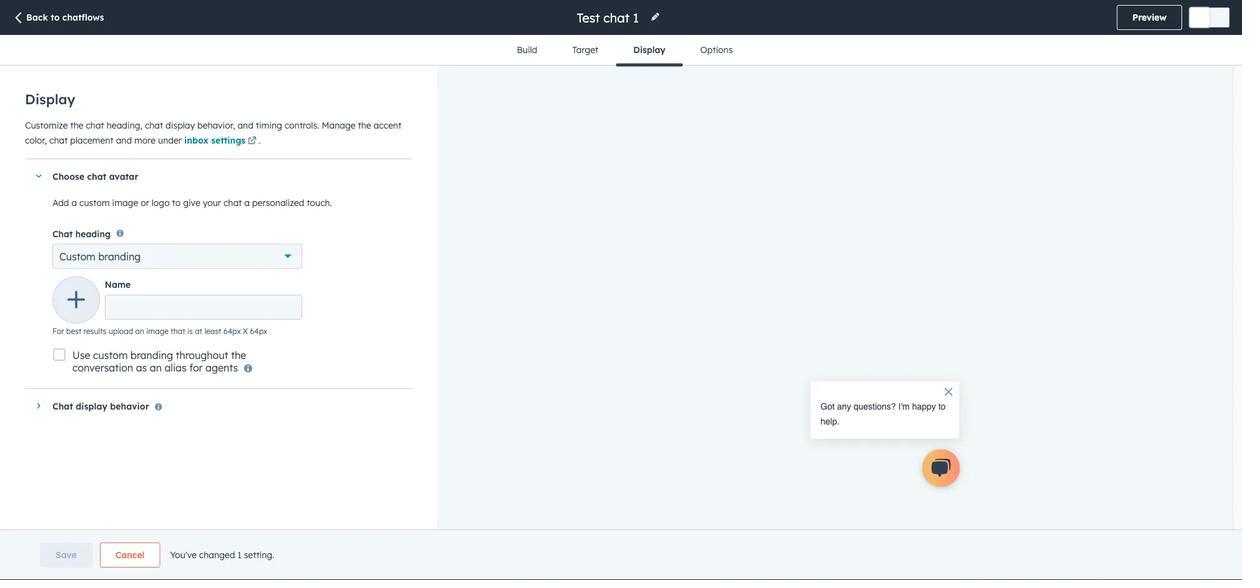 Task type: locate. For each thing, give the bounding box(es) containing it.
chat heading
[[52, 228, 111, 239]]

1 vertical spatial display
[[76, 401, 107, 412]]

you've
[[170, 550, 197, 561]]

display inside dropdown button
[[76, 401, 107, 412]]

help.
[[821, 417, 840, 427]]

heading,
[[107, 120, 142, 131]]

and
[[238, 120, 254, 131], [116, 135, 132, 146]]

a left personalized at the top
[[244, 197, 250, 208]]

to inside got any questions? i'm happy to help.
[[939, 402, 946, 412]]

inbox
[[184, 135, 209, 146]]

an right as
[[150, 362, 162, 374]]

to right back
[[51, 12, 60, 23]]

caret image
[[37, 403, 40, 410]]

a right add
[[72, 197, 77, 208]]

timing
[[256, 120, 282, 131]]

use
[[72, 349, 90, 362]]

back to chatflows button
[[12, 11, 104, 25]]

branding up name
[[98, 250, 141, 263]]

0 vertical spatial to
[[51, 12, 60, 23]]

1 chat from the top
[[52, 228, 73, 239]]

display left behavior
[[76, 401, 107, 412]]

to
[[51, 12, 60, 23], [172, 197, 181, 208], [939, 402, 946, 412]]

give
[[183, 197, 200, 208]]

chat inside dropdown button
[[52, 401, 73, 412]]

target
[[573, 44, 599, 55]]

build button
[[500, 35, 555, 65]]

image
[[112, 197, 138, 208], [146, 327, 169, 336]]

chat right caret icon
[[52, 401, 73, 412]]

1 vertical spatial to
[[172, 197, 181, 208]]

custom branding
[[59, 250, 141, 263]]

add
[[52, 197, 69, 208]]

0 horizontal spatial display
[[76, 401, 107, 412]]

custom down upload
[[93, 349, 128, 362]]

logo
[[152, 197, 170, 208]]

custom down choose chat avatar
[[79, 197, 110, 208]]

1 vertical spatial and
[[116, 135, 132, 146]]

best
[[66, 327, 82, 336]]

for best results upload an image that is at least 64px x 64px
[[52, 327, 268, 336]]

and down heading, at the left top of the page
[[116, 135, 132, 146]]

0 vertical spatial and
[[238, 120, 254, 131]]

display up the under
[[166, 120, 195, 131]]

0 horizontal spatial an
[[135, 327, 144, 336]]

the up placement
[[70, 120, 83, 131]]

least
[[205, 327, 221, 336]]

chat inside dropdown button
[[87, 171, 106, 182]]

1 vertical spatial chat
[[52, 401, 73, 412]]

back to chatflows
[[26, 12, 104, 23]]

use custom branding throughout the conversation as an alias for agents
[[72, 349, 246, 374]]

1 horizontal spatial display
[[166, 120, 195, 131]]

behavior,
[[197, 120, 235, 131]]

branding down for best results upload an image that is at least 64px x 64px
[[131, 349, 173, 362]]

the
[[70, 120, 83, 131], [358, 120, 371, 131], [231, 349, 246, 362]]

an right upload
[[135, 327, 144, 336]]

an
[[135, 327, 144, 336], [150, 362, 162, 374]]

x
[[243, 327, 248, 336]]

got any questions? i'm happy to help. button
[[811, 367, 961, 440]]

caret image
[[35, 175, 42, 178]]

color,
[[25, 135, 47, 146]]

image left or
[[112, 197, 138, 208]]

1 vertical spatial image
[[146, 327, 169, 336]]

and up link opens in a new window icon
[[238, 120, 254, 131]]

to right happy
[[939, 402, 946, 412]]

0 vertical spatial chat
[[52, 228, 73, 239]]

1 vertical spatial an
[[150, 362, 162, 374]]

conversation
[[72, 362, 133, 374]]

more
[[134, 135, 156, 146]]

64px
[[224, 327, 241, 336], [250, 327, 268, 336]]

branding
[[98, 250, 141, 263], [131, 349, 173, 362]]

1 vertical spatial branding
[[131, 349, 173, 362]]

custom inside use custom branding throughout the conversation as an alias for agents
[[93, 349, 128, 362]]

to left give on the top left
[[172, 197, 181, 208]]

as
[[136, 362, 147, 374]]

1 horizontal spatial 64px
[[250, 327, 268, 336]]

0 horizontal spatial 64px
[[224, 327, 241, 336]]

an inside use custom branding throughout the conversation as an alias for agents
[[150, 362, 162, 374]]

is
[[187, 327, 193, 336]]

chat display behavior
[[52, 401, 149, 412]]

2 chat from the top
[[52, 401, 73, 412]]

0 vertical spatial custom
[[79, 197, 110, 208]]

chat
[[86, 120, 104, 131], [145, 120, 163, 131], [49, 135, 68, 146], [87, 171, 106, 182], [224, 197, 242, 208]]

display
[[634, 44, 666, 55], [25, 91, 75, 108]]

1 a from the left
[[72, 197, 77, 208]]

that
[[171, 327, 185, 336]]

2 vertical spatial to
[[939, 402, 946, 412]]

controls.
[[285, 120, 320, 131]]

1 horizontal spatial a
[[244, 197, 250, 208]]

chat down customize
[[49, 135, 68, 146]]

custom
[[59, 250, 96, 263]]

1 vertical spatial custom
[[93, 349, 128, 362]]

2 horizontal spatial to
[[939, 402, 946, 412]]

chat up custom
[[52, 228, 73, 239]]

0 vertical spatial an
[[135, 327, 144, 336]]

happy
[[913, 402, 937, 412]]

changed
[[199, 550, 235, 561]]

avatar
[[109, 171, 138, 182]]

chat left avatar
[[87, 171, 106, 182]]

64px left "x" on the bottom of page
[[224, 327, 241, 336]]

1 horizontal spatial image
[[146, 327, 169, 336]]

0 vertical spatial display
[[634, 44, 666, 55]]

1 horizontal spatial an
[[150, 362, 162, 374]]

display
[[166, 120, 195, 131], [76, 401, 107, 412]]

display inside customize the chat heading, chat display behavior, and timing controls. manage the accent color, chat placement and more under
[[166, 120, 195, 131]]

None field
[[576, 9, 643, 26]]

settings
[[211, 135, 246, 146]]

1 horizontal spatial display
[[634, 44, 666, 55]]

cancel
[[115, 550, 145, 561]]

0 horizontal spatial and
[[116, 135, 132, 146]]

manage
[[322, 120, 356, 131]]

inbox settings link
[[184, 134, 259, 149]]

cancel button
[[100, 543, 160, 568]]

link opens in a new window image
[[248, 137, 257, 146]]

0 horizontal spatial image
[[112, 197, 138, 208]]

custom
[[79, 197, 110, 208], [93, 349, 128, 362]]

at
[[195, 327, 203, 336]]

1 horizontal spatial to
[[172, 197, 181, 208]]

0 horizontal spatial to
[[51, 12, 60, 23]]

1 64px from the left
[[224, 327, 241, 336]]

the down "x" on the bottom of page
[[231, 349, 246, 362]]

navigation
[[500, 35, 751, 67]]

to inside button
[[51, 12, 60, 23]]

the inside use custom branding throughout the conversation as an alias for agents
[[231, 349, 246, 362]]

1 vertical spatial display
[[25, 91, 75, 108]]

the left accent
[[358, 120, 371, 131]]

1 horizontal spatial the
[[231, 349, 246, 362]]

a
[[72, 197, 77, 208], [244, 197, 250, 208]]

64px right "x" on the bottom of page
[[250, 327, 268, 336]]

navigation containing build
[[500, 35, 751, 67]]

placement
[[70, 135, 114, 146]]

chat for chat display behavior
[[52, 401, 73, 412]]

chat
[[52, 228, 73, 239], [52, 401, 73, 412]]

0 vertical spatial display
[[166, 120, 195, 131]]

image left that
[[146, 327, 169, 336]]

branding inside popup button
[[98, 250, 141, 263]]

chat up more
[[145, 120, 163, 131]]

0 horizontal spatial a
[[72, 197, 77, 208]]

target button
[[555, 35, 616, 65]]

0 vertical spatial branding
[[98, 250, 141, 263]]

or
[[141, 197, 149, 208]]

options button
[[683, 35, 751, 65]]



Task type: vqa. For each thing, say whether or not it's contained in the screenshot.
Choose chat avatar dropdown button
yes



Task type: describe. For each thing, give the bounding box(es) containing it.
you've changed 1 setting.
[[170, 550, 275, 561]]

agents
[[206, 362, 238, 374]]

chat up placement
[[86, 120, 104, 131]]

choose chat avatar
[[52, 171, 138, 182]]

got any questions? i'm happy to help.
[[821, 402, 946, 427]]

any
[[838, 402, 852, 412]]

customize
[[25, 120, 68, 131]]

custom branding button
[[52, 244, 302, 269]]

upload
[[109, 327, 133, 336]]

questions?
[[854, 402, 897, 412]]

accent
[[374, 120, 402, 131]]

choose
[[52, 171, 84, 182]]

heading
[[75, 228, 111, 239]]

touch.
[[307, 197, 332, 208]]

0 horizontal spatial the
[[70, 120, 83, 131]]

customize the chat heading, chat display behavior, and timing controls. manage the accent color, chat placement and more under
[[25, 120, 402, 146]]

welcome message status
[[798, 367, 961, 440]]

2 a from the left
[[244, 197, 250, 208]]

for
[[52, 327, 64, 336]]

2 horizontal spatial the
[[358, 120, 371, 131]]

display inside display button
[[634, 44, 666, 55]]

back
[[26, 12, 48, 23]]

1 horizontal spatial and
[[238, 120, 254, 131]]

behavior
[[110, 401, 149, 412]]

for
[[189, 362, 203, 374]]

setting.
[[244, 550, 275, 561]]

add a custom image or logo to give your chat a personalized touch.
[[52, 197, 332, 208]]

2 64px from the left
[[250, 327, 268, 336]]

got
[[821, 402, 835, 412]]

under
[[158, 135, 182, 146]]

got any questions? i'm happy to help. status
[[821, 399, 950, 429]]

i'm
[[899, 402, 910, 412]]

throughout
[[176, 349, 228, 362]]

preview
[[1133, 12, 1167, 23]]

display button
[[616, 35, 683, 67]]

inbox settings
[[184, 135, 246, 146]]

.
[[259, 135, 261, 146]]

choose chat avatar button
[[25, 159, 400, 193]]

save button
[[40, 543, 92, 568]]

preview button
[[1118, 5, 1183, 30]]

link opens in a new window image
[[248, 134, 257, 149]]

chat right your
[[224, 197, 242, 208]]

alias
[[165, 362, 187, 374]]

options
[[701, 44, 733, 55]]

chatflows
[[62, 12, 104, 23]]

0 horizontal spatial display
[[25, 91, 75, 108]]

Name text field
[[105, 295, 302, 320]]

personalized
[[252, 197, 305, 208]]

chat for chat heading
[[52, 228, 73, 239]]

name
[[105, 279, 131, 290]]

branding inside use custom branding throughout the conversation as an alias for agents
[[131, 349, 173, 362]]

build
[[517, 44, 538, 55]]

save
[[56, 550, 77, 561]]

0 vertical spatial image
[[112, 197, 138, 208]]

your
[[203, 197, 221, 208]]

chat display behavior button
[[25, 389, 400, 423]]

results
[[84, 327, 107, 336]]

1
[[238, 550, 242, 561]]



